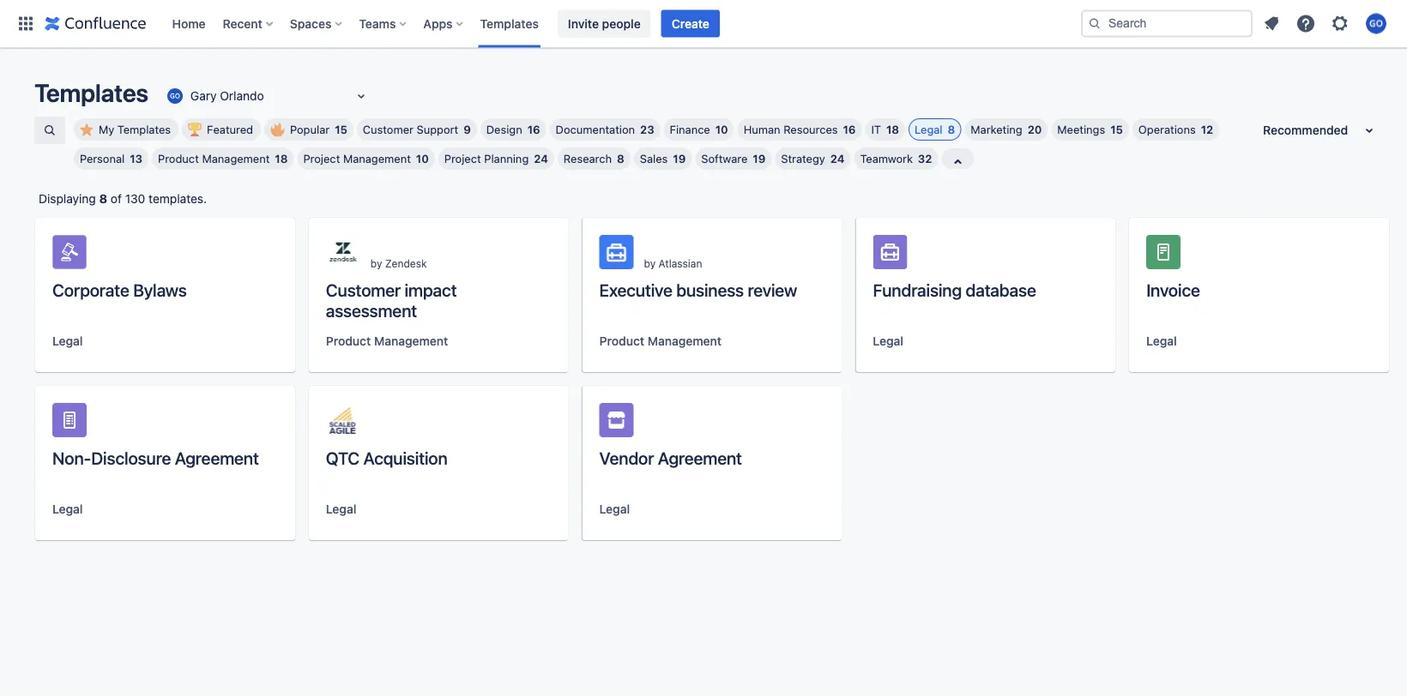 Task type: vqa. For each thing, say whether or not it's contained in the screenshot.
heading
no



Task type: locate. For each thing, give the bounding box(es) containing it.
23
[[640, 123, 654, 136]]

1 by from the left
[[371, 257, 382, 269]]

legal down invoice
[[1147, 334, 1177, 348]]

non-
[[52, 448, 91, 468]]

confluence image
[[45, 13, 146, 34], [45, 13, 146, 34]]

legal button for fundraising database
[[873, 333, 904, 350]]

gary
[[190, 89, 217, 103]]

by for executive
[[644, 257, 656, 269]]

by up executive
[[644, 257, 656, 269]]

19 for sales 19
[[673, 152, 686, 165]]

my templates
[[99, 123, 171, 136]]

templates inside global element
[[480, 16, 539, 30]]

management down featured
[[202, 152, 270, 165]]

1 horizontal spatial product management
[[600, 334, 722, 348]]

1 vertical spatial customer
[[326, 280, 401, 300]]

project down popular
[[303, 152, 340, 165]]

global element
[[10, 0, 1078, 48]]

0 horizontal spatial by
[[371, 257, 382, 269]]

legal button
[[52, 333, 83, 350], [873, 333, 904, 350], [1147, 333, 1177, 350], [52, 501, 83, 518], [326, 501, 356, 518], [600, 501, 630, 518]]

0 horizontal spatial 8
[[99, 192, 107, 206]]

1 project from the left
[[303, 152, 340, 165]]

16 right design
[[528, 123, 540, 136]]

0 vertical spatial 10
[[716, 123, 728, 136]]

1 horizontal spatial project
[[444, 152, 481, 165]]

1 vertical spatial 8
[[617, 152, 625, 165]]

fundraising database
[[873, 280, 1036, 300]]

legal down vendor
[[600, 502, 630, 517]]

legal button down invoice
[[1147, 333, 1177, 350]]

19 right sales
[[673, 152, 686, 165]]

recommended
[[1263, 123, 1349, 137]]

1 horizontal spatial agreement
[[658, 448, 742, 468]]

qtc
[[326, 448, 360, 468]]

15 right popular
[[335, 123, 347, 136]]

my templates button
[[74, 118, 179, 141]]

customer inside customer impact assessment
[[326, 280, 401, 300]]

people
[[602, 16, 641, 30]]

0 vertical spatial 8
[[948, 123, 955, 136]]

1 horizontal spatial 19
[[753, 152, 766, 165]]

templates up my
[[34, 78, 148, 107]]

1 horizontal spatial product management button
[[600, 333, 722, 350]]

10 down customer support 9
[[416, 152, 429, 165]]

product up templates.
[[158, 152, 199, 165]]

product management down executive
[[600, 334, 722, 348]]

teams
[[359, 16, 396, 30]]

1 15 from the left
[[335, 123, 347, 136]]

1 horizontal spatial 16
[[843, 123, 856, 136]]

product down executive
[[600, 334, 645, 348]]

9
[[464, 123, 471, 136]]

18
[[887, 123, 900, 136], [275, 152, 288, 165]]

customer
[[363, 123, 414, 136], [326, 280, 401, 300]]

0 horizontal spatial 15
[[335, 123, 347, 136]]

templates up 13
[[117, 123, 171, 136]]

1 horizontal spatial product
[[326, 334, 371, 348]]

vendor agreement
[[600, 448, 742, 468]]

2 product management from the left
[[600, 334, 722, 348]]

fundraising
[[873, 280, 962, 300]]

recent
[[223, 16, 262, 30]]

legal down non-
[[52, 502, 83, 517]]

orlando
[[220, 89, 264, 103]]

8 right 'research'
[[617, 152, 625, 165]]

management down customer support 9
[[343, 152, 411, 165]]

customer for customer support 9
[[363, 123, 414, 136]]

2 vertical spatial 8
[[99, 192, 107, 206]]

0 vertical spatial customer
[[363, 123, 414, 136]]

support
[[417, 123, 458, 136]]

1 product management from the left
[[326, 334, 448, 348]]

1 16 from the left
[[528, 123, 540, 136]]

atlassian
[[659, 257, 702, 269]]

legal down corporate
[[52, 334, 83, 348]]

0 horizontal spatial product management button
[[326, 333, 448, 350]]

documentation
[[556, 123, 635, 136]]

8 for displaying
[[99, 192, 107, 206]]

0 horizontal spatial agreement
[[175, 448, 259, 468]]

banner containing home
[[0, 0, 1407, 48]]

2 horizontal spatial 8
[[948, 123, 955, 136]]

product management button down assessment at the top of the page
[[326, 333, 448, 350]]

2 vertical spatial templates
[[117, 123, 171, 136]]

legal button down non-
[[52, 501, 83, 518]]

8 up fewer categories icon
[[948, 123, 955, 136]]

16
[[528, 123, 540, 136], [843, 123, 856, 136]]

product management button for executive
[[600, 333, 722, 350]]

legal for fundraising database
[[873, 334, 904, 348]]

open search bar image
[[43, 124, 57, 137]]

20
[[1028, 123, 1042, 136]]

customer up project management 10 at the left of the page
[[363, 123, 414, 136]]

non-disclosure agreement
[[52, 448, 259, 468]]

software 19
[[701, 152, 766, 165]]

2 horizontal spatial product
[[600, 334, 645, 348]]

business
[[676, 280, 744, 300]]

my
[[99, 123, 114, 136]]

1 vertical spatial templates
[[34, 78, 148, 107]]

product management for executive
[[600, 334, 722, 348]]

2 product management button from the left
[[600, 333, 722, 350]]

agreement
[[175, 448, 259, 468], [658, 448, 742, 468]]

legal button down qtc
[[326, 501, 356, 518]]

project for project management 10
[[303, 152, 340, 165]]

by
[[371, 257, 382, 269], [644, 257, 656, 269]]

0 vertical spatial 18
[[887, 123, 900, 136]]

legal button down vendor
[[600, 501, 630, 518]]

product management button
[[326, 333, 448, 350], [600, 333, 722, 350]]

0 horizontal spatial 18
[[275, 152, 288, 165]]

0 vertical spatial templates
[[480, 16, 539, 30]]

customer up assessment at the top of the page
[[326, 280, 401, 300]]

19 down human
[[753, 152, 766, 165]]

2 15 from the left
[[1111, 123, 1123, 136]]

templates right apps popup button on the top left of page
[[480, 16, 539, 30]]

displaying
[[39, 192, 96, 206]]

0 horizontal spatial 24
[[534, 152, 548, 165]]

legal button for qtc acquisition
[[326, 501, 356, 518]]

1 19 from the left
[[673, 152, 686, 165]]

10 up software
[[716, 123, 728, 136]]

16 left the it
[[843, 123, 856, 136]]

1 horizontal spatial 18
[[887, 123, 900, 136]]

management
[[202, 152, 270, 165], [343, 152, 411, 165], [374, 334, 448, 348], [648, 334, 722, 348]]

2 24 from the left
[[831, 152, 845, 165]]

project for project planning 24
[[444, 152, 481, 165]]

19
[[673, 152, 686, 165], [753, 152, 766, 165]]

1 horizontal spatial 24
[[831, 152, 845, 165]]

130
[[125, 192, 145, 206]]

settings icon image
[[1330, 13, 1351, 34]]

1 vertical spatial 10
[[416, 152, 429, 165]]

open image
[[351, 86, 372, 106]]

8
[[948, 123, 955, 136], [617, 152, 625, 165], [99, 192, 107, 206]]

0 horizontal spatial 16
[[528, 123, 540, 136]]

create link
[[661, 10, 720, 37]]

Search field
[[1081, 10, 1253, 37]]

10
[[716, 123, 728, 136], [416, 152, 429, 165]]

spaces
[[290, 16, 332, 30]]

notification icon image
[[1262, 13, 1282, 34]]

24 right planning
[[534, 152, 548, 165]]

legal button down fundraising at the top right of the page
[[873, 333, 904, 350]]

24 right strategy
[[831, 152, 845, 165]]

documentation 23
[[556, 123, 654, 136]]

8 for research
[[617, 152, 625, 165]]

banner
[[0, 0, 1407, 48]]

home
[[172, 16, 206, 30]]

project down 9 on the left
[[444, 152, 481, 165]]

featured button
[[182, 118, 261, 141]]

legal button down corporate
[[52, 333, 83, 350]]

0 horizontal spatial product management
[[326, 334, 448, 348]]

planning
[[484, 152, 529, 165]]

vendor
[[600, 448, 654, 468]]

2 16 from the left
[[843, 123, 856, 136]]

0 horizontal spatial 19
[[673, 152, 686, 165]]

resources
[[784, 123, 838, 136]]

0 horizontal spatial project
[[303, 152, 340, 165]]

2 agreement from the left
[[658, 448, 742, 468]]

product
[[158, 152, 199, 165], [326, 334, 371, 348], [600, 334, 645, 348]]

legal
[[915, 123, 943, 136], [52, 334, 83, 348], [873, 334, 904, 348], [1147, 334, 1177, 348], [52, 502, 83, 517], [326, 502, 356, 517], [600, 502, 630, 517]]

legal down fundraising at the top right of the page
[[873, 334, 904, 348]]

sales
[[640, 152, 668, 165]]

1 24 from the left
[[534, 152, 548, 165]]

finance
[[670, 123, 710, 136]]

executive business review
[[600, 280, 797, 300]]

1 horizontal spatial by
[[644, 257, 656, 269]]

customer impact assessment
[[326, 280, 457, 321]]

templates
[[480, 16, 539, 30], [34, 78, 148, 107], [117, 123, 171, 136]]

invoice
[[1147, 280, 1200, 300]]

by zendesk
[[371, 257, 427, 269]]

product management down assessment at the top of the page
[[326, 334, 448, 348]]

product management button down executive
[[600, 333, 722, 350]]

15 right meetings
[[1111, 123, 1123, 136]]

1 product management button from the left
[[326, 333, 448, 350]]

corporate
[[52, 280, 129, 300]]

product management for customer
[[326, 334, 448, 348]]

2 project from the left
[[444, 152, 481, 165]]

2 by from the left
[[644, 257, 656, 269]]

0 horizontal spatial 10
[[416, 152, 429, 165]]

legal down qtc
[[326, 502, 356, 517]]

8 left "of"
[[99, 192, 107, 206]]

product down assessment at the top of the page
[[326, 334, 371, 348]]

by atlassian
[[644, 257, 702, 269]]

by left zendesk
[[371, 257, 382, 269]]

2 19 from the left
[[753, 152, 766, 165]]

None text field
[[165, 88, 168, 105]]

1 horizontal spatial 15
[[1111, 123, 1123, 136]]

sales 19
[[640, 152, 686, 165]]

1 horizontal spatial 8
[[617, 152, 625, 165]]



Task type: describe. For each thing, give the bounding box(es) containing it.
legal for corporate bylaws
[[52, 334, 83, 348]]

legal up 32
[[915, 123, 943, 136]]

design 16
[[486, 123, 540, 136]]

human
[[744, 123, 781, 136]]

strategy 24
[[781, 152, 845, 165]]

project management 10
[[303, 152, 429, 165]]

your profile and preferences image
[[1366, 13, 1387, 34]]

acquisition
[[364, 448, 448, 468]]

zendesk
[[385, 257, 427, 269]]

featured
[[207, 123, 253, 136]]

1 vertical spatial 18
[[275, 152, 288, 165]]

home link
[[167, 10, 211, 37]]

personal
[[80, 152, 125, 165]]

operations 12
[[1139, 123, 1214, 136]]

teamwork 32
[[860, 152, 932, 165]]

1 agreement from the left
[[175, 448, 259, 468]]

19 for software 19
[[753, 152, 766, 165]]

help icon image
[[1296, 13, 1317, 34]]

human resources 16
[[744, 123, 856, 136]]

fewer categories image
[[948, 152, 968, 173]]

marketing 20
[[971, 123, 1042, 136]]

apps button
[[418, 10, 470, 37]]

templates inside button
[[117, 123, 171, 136]]

invite people
[[568, 16, 641, 30]]

create
[[672, 16, 710, 30]]

project planning 24
[[444, 152, 548, 165]]

legal button for vendor agreement
[[600, 501, 630, 518]]

qtc acquisition
[[326, 448, 448, 468]]

templates link
[[475, 10, 544, 37]]

legal 8
[[915, 123, 955, 136]]

spaces button
[[285, 10, 349, 37]]

invite
[[568, 16, 599, 30]]

gary orlando
[[190, 89, 264, 103]]

product management 18
[[158, 152, 288, 165]]

management down customer impact assessment
[[374, 334, 448, 348]]

12
[[1201, 123, 1214, 136]]

legal for invoice
[[1147, 334, 1177, 348]]

product management button for customer
[[326, 333, 448, 350]]

product for customer impact assessment
[[326, 334, 371, 348]]

8 for legal
[[948, 123, 955, 136]]

impact
[[405, 280, 457, 300]]

database
[[966, 280, 1036, 300]]

bylaws
[[133, 280, 187, 300]]

by for customer
[[371, 257, 382, 269]]

search image
[[1088, 17, 1102, 30]]

recommended button
[[1253, 117, 1390, 144]]

software
[[701, 152, 748, 165]]

teamwork
[[860, 152, 913, 165]]

design
[[486, 123, 522, 136]]

invite people button
[[558, 10, 651, 37]]

legal button for invoice
[[1147, 333, 1177, 350]]

displaying 8 of 130 templates.
[[39, 192, 207, 206]]

recent button
[[218, 10, 280, 37]]

personal 13
[[80, 152, 142, 165]]

assessment
[[326, 300, 417, 321]]

disclosure
[[91, 448, 171, 468]]

13
[[130, 152, 142, 165]]

of
[[111, 192, 122, 206]]

corporate bylaws
[[52, 280, 187, 300]]

product for executive business review
[[600, 334, 645, 348]]

apps
[[423, 16, 453, 30]]

templates.
[[149, 192, 207, 206]]

popular
[[290, 123, 330, 136]]

teams button
[[354, 10, 413, 37]]

legal for qtc acquisition
[[326, 502, 356, 517]]

research
[[564, 152, 612, 165]]

0 horizontal spatial product
[[158, 152, 199, 165]]

1 horizontal spatial 10
[[716, 123, 728, 136]]

customer for customer impact assessment
[[326, 280, 401, 300]]

review
[[748, 280, 797, 300]]

appswitcher icon image
[[15, 13, 36, 34]]

legal for non-disclosure agreement
[[52, 502, 83, 517]]

legal for vendor agreement
[[600, 502, 630, 517]]

32
[[918, 152, 932, 165]]

strategy
[[781, 152, 825, 165]]

operations
[[1139, 123, 1196, 136]]

legal button for non-disclosure agreement
[[52, 501, 83, 518]]

research 8
[[564, 152, 625, 165]]

it 18
[[872, 123, 900, 136]]

meetings 15
[[1058, 123, 1123, 136]]

customer support 9
[[363, 123, 471, 136]]

executive
[[600, 280, 673, 300]]

legal button for corporate bylaws
[[52, 333, 83, 350]]

marketing
[[971, 123, 1023, 136]]

meetings
[[1058, 123, 1106, 136]]

it
[[872, 123, 881, 136]]

management down executive business review
[[648, 334, 722, 348]]



